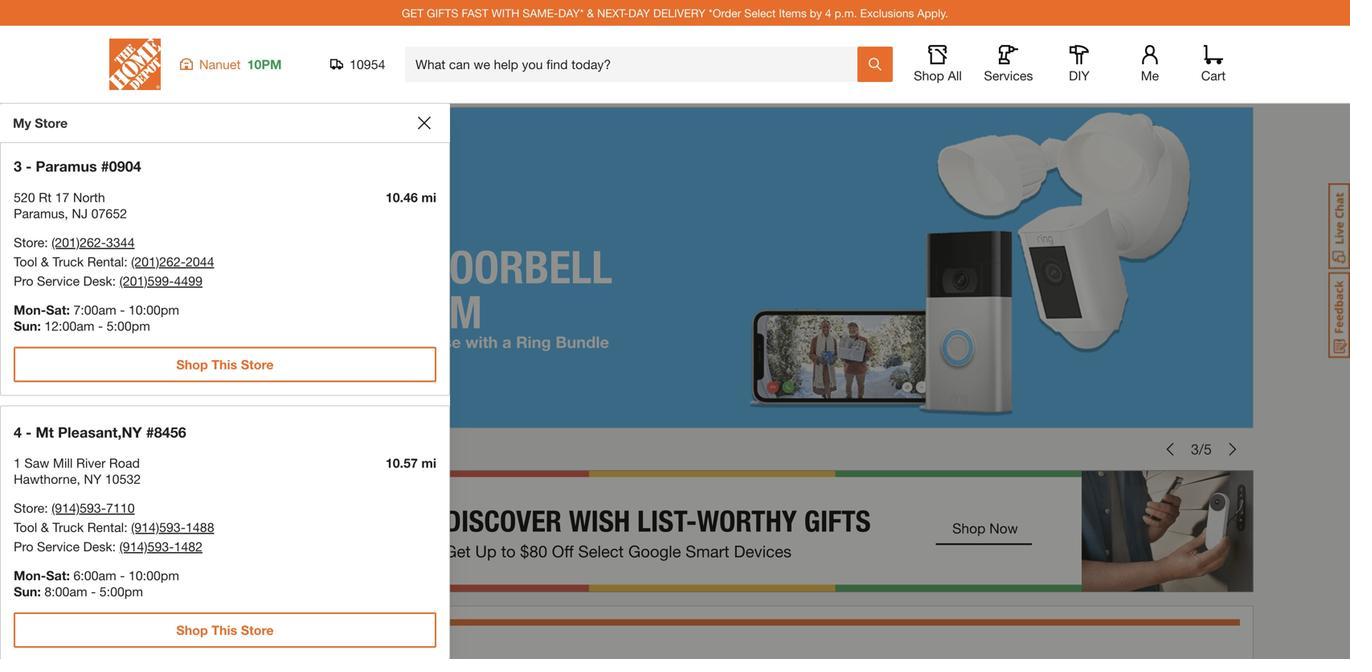 Task type: describe. For each thing, give the bounding box(es) containing it.
same-
[[523, 6, 559, 19]]

mt
[[36, 424, 54, 441]]

select
[[745, 6, 776, 19]]

shop this store for 8456
[[176, 623, 274, 638]]

paramus inside 520 rt 17 north paramus , nj 07652
[[14, 206, 65, 221]]

apply.
[[918, 6, 949, 19]]

10954
[[350, 57, 386, 72]]

5:00pm for 0904
[[107, 318, 150, 333]]

12:00am
[[44, 318, 94, 333]]

: left '(201)599-'
[[112, 273, 116, 288]]

10.46 mi
[[386, 190, 437, 205]]

7110
[[106, 501, 135, 516]]

items
[[779, 6, 807, 19]]

10:00pm for 0904
[[129, 302, 179, 317]]

1 horizontal spatial #
[[146, 424, 154, 441]]

: down 7110
[[124, 520, 128, 535]]

by
[[810, 6, 822, 19]]

sun: for 4
[[14, 584, 41, 599]]

, inside '1 saw mill river road hawthorne , ny 10532'
[[77, 472, 80, 487]]

river
[[76, 455, 106, 471]]

(201)262-2044 link
[[131, 254, 214, 269]]

next slide image
[[1227, 443, 1240, 456]]

10532
[[105, 472, 141, 487]]

1 shop this store from the top
[[176, 91, 274, 106]]

rt
[[39, 190, 52, 205]]

services button
[[983, 45, 1035, 84]]

day*
[[558, 6, 584, 19]]

2 vertical spatial (914)593-
[[119, 539, 174, 554]]

2044
[[186, 254, 214, 269]]

day
[[629, 6, 650, 19]]

3 - paramus # 0904
[[14, 158, 141, 175]]

1
[[14, 455, 21, 471]]

1 shop this store button from the top
[[14, 81, 437, 116]]

fast
[[462, 6, 489, 19]]

6:00am
[[73, 568, 116, 583]]

, inside 520 rt 17 north paramus , nj 07652
[[65, 206, 68, 221]]

8:00am
[[44, 584, 87, 599]]

nanuet 10pm
[[199, 57, 282, 72]]

road
[[109, 455, 140, 471]]

0 vertical spatial (914)593-
[[52, 501, 106, 516]]

5:00pm for #
[[99, 584, 143, 599]]

mon- for mt
[[14, 568, 46, 583]]

& for 4 - mt pleasant,ny # 8456
[[41, 520, 49, 535]]

truck for paramus
[[53, 254, 84, 269]]

10954 button
[[330, 56, 386, 72]]

/
[[1200, 441, 1204, 458]]

(201)599-
[[119, 273, 174, 288]]

0904
[[109, 158, 141, 175]]

store : (914)593-7110 tool & truck rental : (914)593-1488 pro service desk : (914)593-1482
[[14, 501, 214, 554]]

1 saw mill river road hawthorne , ny 10532
[[14, 455, 141, 487]]

: up 6:00am
[[112, 539, 116, 554]]

0 vertical spatial 4
[[826, 6, 832, 19]]

mon- for paramus
[[14, 302, 46, 317]]

& for 3 - paramus # 0904
[[41, 254, 49, 269]]

8456
[[154, 424, 186, 441]]

sat: for paramus
[[46, 302, 70, 317]]

7:00am
[[73, 302, 116, 317]]

pro for 4
[[14, 539, 33, 554]]

- down 7:00am
[[98, 318, 103, 333]]

get
[[402, 6, 424, 19]]

tool for 3
[[14, 254, 37, 269]]

get gifts fast with same-day* & next-day delivery *order select items by 4 p.m. exclusions apply.
[[402, 6, 949, 19]]

- right 6:00am
[[120, 568, 125, 583]]

nj
[[72, 206, 88, 221]]

mon-sat: 7:00am - 10:00pm sun: 12:00am - 5:00pm
[[14, 302, 179, 333]]

1 horizontal spatial (201)262-
[[131, 254, 186, 269]]

services
[[985, 68, 1034, 83]]

mill
[[53, 455, 73, 471]]

ny
[[84, 472, 102, 487]]

(914)593-1482 link
[[119, 539, 203, 554]]

3344
[[106, 235, 135, 250]]

next-
[[597, 6, 629, 19]]

desk for pleasant,ny
[[83, 539, 112, 554]]

store : (201)262-3344 tool & truck rental : (201)262-2044 pro service desk : (201)599-4499
[[14, 235, 214, 288]]

p.m.
[[835, 6, 858, 19]]

store inside store : (914)593-7110 tool & truck rental : (914)593-1488 pro service desk : (914)593-1482
[[14, 501, 44, 516]]

shop this store button for 4 - mt pleasant,ny # 8456
[[14, 613, 437, 648]]

pro for 3
[[14, 273, 33, 288]]

shop all
[[914, 68, 962, 83]]

: down 3344
[[124, 254, 128, 269]]

pleasant,ny
[[58, 424, 142, 441]]

this for 4 - mt pleasant,ny # 8456
[[212, 623, 237, 638]]



Task type: vqa. For each thing, say whether or not it's contained in the screenshot.
bottom (914)593-
yes



Task type: locate. For each thing, give the bounding box(es) containing it.
3 for 3 - paramus # 0904
[[14, 158, 22, 175]]

,
[[65, 206, 68, 221], [77, 472, 80, 487]]

service for mt
[[37, 539, 80, 554]]

desk inside store : (914)593-7110 tool & truck rental : (914)593-1488 pro service desk : (914)593-1482
[[83, 539, 112, 554]]

1 vertical spatial truck
[[53, 520, 84, 535]]

10:00pm
[[129, 302, 179, 317], [129, 568, 179, 583]]

diy button
[[1054, 45, 1106, 84]]

(201)262- up (201)599-4499 link
[[131, 254, 186, 269]]

2 vertical spatial &
[[41, 520, 49, 535]]

0 vertical spatial sat:
[[46, 302, 70, 317]]

service inside store : (914)593-7110 tool & truck rental : (914)593-1488 pro service desk : (914)593-1482
[[37, 539, 80, 554]]

0 vertical spatial mon-
[[14, 302, 46, 317]]

2 vertical spatial this
[[212, 623, 237, 638]]

& right day*
[[587, 6, 594, 19]]

sat: inside mon-sat: 6:00am - 10:00pm sun: 8:00am - 5:00pm
[[46, 568, 70, 583]]

0 vertical spatial this
[[212, 91, 237, 106]]

cart
[[1202, 68, 1226, 83]]

shop
[[914, 68, 945, 83], [176, 91, 208, 106], [176, 357, 208, 372], [176, 623, 208, 638]]

- left mt
[[26, 424, 32, 441]]

mon- up "12:00am"
[[14, 302, 46, 317]]

2 this from the top
[[212, 357, 237, 372]]

5:00pm down 6:00am
[[99, 584, 143, 599]]

17
[[55, 190, 69, 205]]

0 vertical spatial ,
[[65, 206, 68, 221]]

1 vertical spatial 3
[[1192, 441, 1200, 458]]

0 vertical spatial 3
[[14, 158, 22, 175]]

2 truck from the top
[[53, 520, 84, 535]]

0 vertical spatial (201)262-
[[52, 235, 106, 250]]

1 vertical spatial sun:
[[14, 584, 41, 599]]

service
[[37, 273, 80, 288], [37, 539, 80, 554]]

1 vertical spatial this
[[212, 357, 237, 372]]

: down 520 rt 17 north paramus , nj 07652
[[44, 235, 48, 250]]

all
[[948, 68, 962, 83]]

drawer close image
[[418, 117, 431, 129]]

3 shop this store from the top
[[176, 623, 274, 638]]

service for paramus
[[37, 273, 80, 288]]

shop this store for 0904
[[176, 357, 274, 372]]

service inside the store : (201)262-3344 tool & truck rental : (201)262-2044 pro service desk : (201)599-4499
[[37, 273, 80, 288]]

mi for 0904
[[422, 190, 437, 205]]

1 desk from the top
[[83, 273, 112, 288]]

shop this store button
[[14, 81, 437, 116], [14, 347, 437, 382], [14, 613, 437, 648]]

1 horizontal spatial 4
[[826, 6, 832, 19]]

3 this from the top
[[212, 623, 237, 638]]

2 service from the top
[[37, 539, 80, 554]]

1 vertical spatial tool
[[14, 520, 37, 535]]

(914)593-
[[52, 501, 106, 516], [131, 520, 186, 535], [119, 539, 174, 554]]

my
[[13, 115, 31, 131]]

sun: inside mon-sat: 7:00am - 10:00pm sun: 12:00am - 5:00pm
[[14, 318, 41, 333]]

with
[[492, 6, 520, 19]]

(201)262-3344 link
[[52, 235, 135, 250]]

2 desk from the top
[[83, 539, 112, 554]]

pro inside the store : (201)262-3344 tool & truck rental : (201)262-2044 pro service desk : (201)599-4499
[[14, 273, 33, 288]]

1488
[[186, 520, 214, 535]]

store inside the store : (201)262-3344 tool & truck rental : (201)262-2044 pro service desk : (201)599-4499
[[14, 235, 44, 250]]

3
[[14, 158, 22, 175], [1192, 441, 1200, 458]]

desk for #
[[83, 273, 112, 288]]

1 10:00pm from the top
[[129, 302, 179, 317]]

*order
[[709, 6, 742, 19]]

#
[[101, 158, 109, 175], [146, 424, 154, 441]]

sat: inside mon-sat: 7:00am - 10:00pm sun: 12:00am - 5:00pm
[[46, 302, 70, 317]]

& inside store : (914)593-7110 tool & truck rental : (914)593-1488 pro service desk : (914)593-1482
[[41, 520, 49, 535]]

rental for #
[[87, 254, 124, 269]]

, left nj
[[65, 206, 68, 221]]

2 shop this store button from the top
[[14, 347, 437, 382]]

1 sun: from the top
[[14, 318, 41, 333]]

- right 7:00am
[[120, 302, 125, 317]]

tool for 4
[[14, 520, 37, 535]]

paramus
[[36, 158, 97, 175], [14, 206, 65, 221]]

4
[[826, 6, 832, 19], [14, 424, 22, 441]]

3 shop this store button from the top
[[14, 613, 437, 648]]

3 / 5
[[1192, 441, 1212, 458]]

shop this store
[[176, 91, 274, 106], [176, 357, 274, 372], [176, 623, 274, 638]]

1 vertical spatial shop this store button
[[14, 347, 437, 382]]

1 vertical spatial (914)593-
[[131, 520, 186, 535]]

0 vertical spatial tool
[[14, 254, 37, 269]]

shop this store button for 3 - paramus # 0904
[[14, 347, 437, 382]]

rental inside the store : (201)262-3344 tool & truck rental : (201)262-2044 pro service desk : (201)599-4499
[[87, 254, 124, 269]]

0 vertical spatial 10:00pm
[[129, 302, 179, 317]]

2 mon- from the top
[[14, 568, 46, 583]]

, left ny
[[77, 472, 80, 487]]

3 up 520
[[14, 158, 22, 175]]

paramus down rt
[[14, 206, 65, 221]]

5:00pm inside mon-sat: 6:00am - 10:00pm sun: 8:00am - 5:00pm
[[99, 584, 143, 599]]

10:00pm inside mon-sat: 6:00am - 10:00pm sun: 8:00am - 5:00pm
[[129, 568, 179, 583]]

2 sat: from the top
[[46, 568, 70, 583]]

desk up 6:00am
[[83, 539, 112, 554]]

0 horizontal spatial (201)262-
[[52, 235, 106, 250]]

10.57 mi
[[386, 455, 437, 471]]

& down 520 rt 17 north paramus , nj 07652
[[41, 254, 49, 269]]

0 horizontal spatial #
[[101, 158, 109, 175]]

0 vertical spatial paramus
[[36, 158, 97, 175]]

1 vertical spatial shop this store
[[176, 357, 274, 372]]

5:00pm down 7:00am
[[107, 318, 150, 333]]

desk
[[83, 273, 112, 288], [83, 539, 112, 554]]

2 rental from the top
[[87, 520, 124, 535]]

5
[[1204, 441, 1212, 458]]

mon- inside mon-sat: 7:00am - 10:00pm sun: 12:00am - 5:00pm
[[14, 302, 46, 317]]

(914)593- up (914)593-1482 link
[[131, 520, 186, 535]]

2 sun: from the top
[[14, 584, 41, 599]]

tool inside the store : (201)262-3344 tool & truck rental : (201)262-2044 pro service desk : (201)599-4499
[[14, 254, 37, 269]]

- down 6:00am
[[91, 584, 96, 599]]

mi for 8456
[[422, 455, 437, 471]]

1 vertical spatial (201)262-
[[131, 254, 186, 269]]

0 vertical spatial sun:
[[14, 318, 41, 333]]

0 vertical spatial pro
[[14, 273, 33, 288]]

0 vertical spatial 5:00pm
[[107, 318, 150, 333]]

rental for pleasant,ny
[[87, 520, 124, 535]]

- up 520
[[26, 158, 32, 175]]

shop inside button
[[914, 68, 945, 83]]

tool down hawthorne
[[14, 520, 37, 535]]

0 vertical spatial &
[[587, 6, 594, 19]]

mon- inside mon-sat: 6:00am - 10:00pm sun: 8:00am - 5:00pm
[[14, 568, 46, 583]]

me
[[1142, 68, 1160, 83]]

exclusions
[[861, 6, 915, 19]]

sat: up "12:00am"
[[46, 302, 70, 317]]

sun: left 8:00am
[[14, 584, 41, 599]]

mi
[[422, 190, 437, 205], [422, 455, 437, 471]]

mi right 10.57
[[422, 455, 437, 471]]

(914)593-7110 link
[[52, 501, 135, 516]]

my store
[[13, 115, 68, 131]]

5:00pm inside mon-sat: 7:00am - 10:00pm sun: 12:00am - 5:00pm
[[107, 318, 150, 333]]

0 horizontal spatial ,
[[65, 206, 68, 221]]

(914)593- down (914)593-1488 link
[[119, 539, 174, 554]]

1 vertical spatial 4
[[14, 424, 22, 441]]

0 vertical spatial truck
[[53, 254, 84, 269]]

1 sat: from the top
[[46, 302, 70, 317]]

& down hawthorne
[[41, 520, 49, 535]]

4 right by
[[826, 6, 832, 19]]

0 vertical spatial #
[[101, 158, 109, 175]]

hawthorne
[[14, 472, 77, 487]]

rental down (201)262-3344 link
[[87, 254, 124, 269]]

0 vertical spatial rental
[[87, 254, 124, 269]]

previous slide image
[[1164, 443, 1177, 456]]

10:00pm inside mon-sat: 7:00am - 10:00pm sun: 12:00am - 5:00pm
[[129, 302, 179, 317]]

# up north
[[101, 158, 109, 175]]

north
[[73, 190, 105, 205]]

1482
[[174, 539, 203, 554]]

2 tool from the top
[[14, 520, 37, 535]]

sat:
[[46, 302, 70, 317], [46, 568, 70, 583]]

cart link
[[1196, 45, 1232, 84]]

desk inside the store : (201)262-3344 tool & truck rental : (201)262-2044 pro service desk : (201)599-4499
[[83, 273, 112, 288]]

rental
[[87, 254, 124, 269], [87, 520, 124, 535]]

feedback link image
[[1329, 272, 1351, 359]]

1 vertical spatial &
[[41, 254, 49, 269]]

# right pleasant,ny at the left
[[146, 424, 154, 441]]

0 vertical spatial mi
[[422, 190, 437, 205]]

this
[[212, 91, 237, 106], [212, 357, 237, 372], [212, 623, 237, 638]]

1 vertical spatial paramus
[[14, 206, 65, 221]]

2 vertical spatial shop this store
[[176, 623, 274, 638]]

1 vertical spatial mon-
[[14, 568, 46, 583]]

mon-
[[14, 302, 46, 317], [14, 568, 46, 583]]

truck down (914)593-7110 link
[[53, 520, 84, 535]]

: down hawthorne
[[44, 501, 48, 516]]

2 10:00pm from the top
[[129, 568, 179, 583]]

3 left 5
[[1192, 441, 1200, 458]]

1 vertical spatial ,
[[77, 472, 80, 487]]

tool down 520
[[14, 254, 37, 269]]

nanuet
[[199, 57, 241, 72]]

0 horizontal spatial 3
[[14, 158, 22, 175]]

1 vertical spatial 5:00pm
[[99, 584, 143, 599]]

520
[[14, 190, 35, 205]]

1 vertical spatial sat:
[[46, 568, 70, 583]]

3 for 3 / 5
[[1192, 441, 1200, 458]]

1 service from the top
[[37, 273, 80, 288]]

2 mi from the top
[[422, 455, 437, 471]]

truck
[[53, 254, 84, 269], [53, 520, 84, 535]]

(201)599-4499 link
[[119, 273, 203, 288]]

2 vertical spatial shop this store button
[[14, 613, 437, 648]]

truck inside store : (914)593-7110 tool & truck rental : (914)593-1488 pro service desk : (914)593-1482
[[53, 520, 84, 535]]

paramus up 17
[[36, 158, 97, 175]]

service up 8:00am
[[37, 539, 80, 554]]

10:00pm for #
[[129, 568, 179, 583]]

truck for mt
[[53, 520, 84, 535]]

mi right the 10.46
[[422, 190, 437, 205]]

1 vertical spatial rental
[[87, 520, 124, 535]]

1 this from the top
[[212, 91, 237, 106]]

the home depot logo image
[[109, 39, 161, 90]]

0 vertical spatial service
[[37, 273, 80, 288]]

What can we help you find today? search field
[[416, 47, 857, 81]]

sat: for mt
[[46, 568, 70, 583]]

mon- up 8:00am
[[14, 568, 46, 583]]

1 mi from the top
[[422, 190, 437, 205]]

truck inside the store : (201)262-3344 tool & truck rental : (201)262-2044 pro service desk : (201)599-4499
[[53, 254, 84, 269]]

1 truck from the top
[[53, 254, 84, 269]]

1 rental from the top
[[87, 254, 124, 269]]

1 tool from the top
[[14, 254, 37, 269]]

0 vertical spatial shop this store
[[176, 91, 274, 106]]

1 pro from the top
[[14, 273, 33, 288]]

sun: for 3
[[14, 318, 41, 333]]

sun: left "12:00am"
[[14, 318, 41, 333]]

sun: inside mon-sat: 6:00am - 10:00pm sun: 8:00am - 5:00pm
[[14, 584, 41, 599]]

0 vertical spatial shop this store button
[[14, 81, 437, 116]]

service up "12:00am"
[[37, 273, 80, 288]]

& inside the store : (201)262-3344 tool & truck rental : (201)262-2044 pro service desk : (201)599-4499
[[41, 254, 49, 269]]

delivery
[[654, 6, 706, 19]]

tool inside store : (914)593-7110 tool & truck rental : (914)593-1488 pro service desk : (914)593-1482
[[14, 520, 37, 535]]

rental down (914)593-7110 link
[[87, 520, 124, 535]]

1 horizontal spatial ,
[[77, 472, 80, 487]]

mon-sat: 6:00am - 10:00pm sun: 8:00am - 5:00pm
[[14, 568, 179, 599]]

shop all button
[[913, 45, 964, 84]]

2 pro from the top
[[14, 539, 33, 554]]

1 vertical spatial service
[[37, 539, 80, 554]]

0 horizontal spatial 4
[[14, 424, 22, 441]]

1 vertical spatial pro
[[14, 539, 33, 554]]

pro inside store : (914)593-7110 tool & truck rental : (914)593-1488 pro service desk : (914)593-1482
[[14, 539, 33, 554]]

1 horizontal spatial 3
[[1192, 441, 1200, 458]]

truck down (201)262-3344 link
[[53, 254, 84, 269]]

1 vertical spatial mi
[[422, 455, 437, 471]]

1 mon- from the top
[[14, 302, 46, 317]]

07652
[[91, 206, 127, 221]]

sun:
[[14, 318, 41, 333], [14, 584, 41, 599]]

gifts
[[427, 6, 459, 19]]

diy
[[1069, 68, 1090, 83]]

10.46
[[386, 190, 418, 205]]

(914)593-1488 link
[[131, 520, 214, 535]]

2 shop this store from the top
[[176, 357, 274, 372]]

saw
[[24, 455, 49, 471]]

sat: up 8:00am
[[46, 568, 70, 583]]

10:00pm down (914)593-1482 link
[[129, 568, 179, 583]]

(914)593- down ny
[[52, 501, 106, 516]]

-
[[26, 158, 32, 175], [120, 302, 125, 317], [98, 318, 103, 333], [26, 424, 32, 441], [120, 568, 125, 583], [91, 584, 96, 599]]

:
[[44, 235, 48, 250], [124, 254, 128, 269], [112, 273, 116, 288], [44, 501, 48, 516], [124, 520, 128, 535], [112, 539, 116, 554]]

10.57
[[386, 455, 418, 471]]

4499
[[174, 273, 203, 288]]

1 vertical spatial 10:00pm
[[129, 568, 179, 583]]

desk up 7:00am
[[83, 273, 112, 288]]

10:00pm down (201)599-4499 link
[[129, 302, 179, 317]]

&
[[587, 6, 594, 19], [41, 254, 49, 269], [41, 520, 49, 535]]

1 vertical spatial #
[[146, 424, 154, 441]]

rental inside store : (914)593-7110 tool & truck rental : (914)593-1488 pro service desk : (914)593-1482
[[87, 520, 124, 535]]

this for 3 - paramus # 0904
[[212, 357, 237, 372]]

4 - mt pleasant,ny # 8456
[[14, 424, 186, 441]]

10pm
[[247, 57, 282, 72]]

4 left mt
[[14, 424, 22, 441]]

me button
[[1125, 45, 1176, 84]]

520 rt 17 north paramus , nj 07652
[[14, 190, 127, 221]]

(201)262- down nj
[[52, 235, 106, 250]]

1 vertical spatial desk
[[83, 539, 112, 554]]

0 vertical spatial desk
[[83, 273, 112, 288]]

(201)262-
[[52, 235, 106, 250], [131, 254, 186, 269]]



